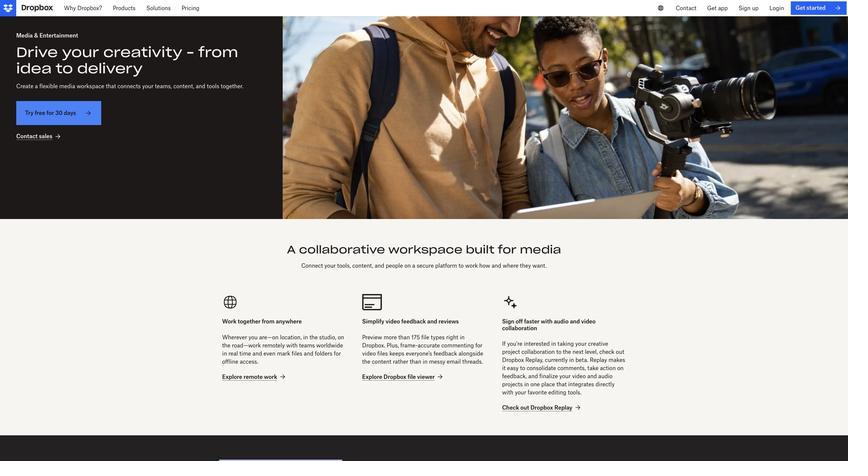 Task type: locate. For each thing, give the bounding box(es) containing it.
dropbox down favorite
[[531, 405, 553, 412]]

collaboration up you're
[[502, 325, 537, 332]]

with right faster
[[541, 319, 553, 326]]

the left content
[[362, 359, 370, 366]]

feedback up messy
[[434, 351, 457, 357]]

days
[[64, 110, 76, 117]]

currently
[[545, 357, 568, 364]]

0 horizontal spatial from
[[198, 44, 238, 61]]

from right -
[[198, 44, 238, 61]]

1 horizontal spatial work
[[465, 263, 478, 270]]

1 horizontal spatial workspace
[[388, 243, 463, 257]]

0 horizontal spatial that
[[106, 83, 116, 90]]

video down dropbox.
[[362, 351, 376, 357]]

dropbox down the rather
[[384, 374, 406, 381]]

the down taking
[[563, 349, 571, 356]]

media
[[16, 32, 33, 39]]

tools,
[[337, 263, 351, 270]]

1 horizontal spatial from
[[262, 319, 275, 326]]

file
[[421, 334, 429, 341], [408, 374, 416, 381]]

0 horizontal spatial feedback
[[401, 319, 426, 326]]

your up 'next'
[[575, 341, 587, 348]]

1 vertical spatial replay
[[555, 405, 572, 412]]

0 horizontal spatial file
[[408, 374, 416, 381]]

1 vertical spatial sign
[[502, 319, 514, 326]]

1 horizontal spatial files
[[377, 351, 388, 357]]

started
[[807, 5, 826, 11]]

1 vertical spatial with
[[286, 343, 298, 349]]

1 explore from the left
[[222, 374, 242, 381]]

check
[[502, 405, 519, 412]]

&
[[34, 32, 38, 39]]

audio down two sparkles image
[[554, 319, 569, 326]]

if you're interested in taking your creative project collaboration to the next level, check out dropbox replay, currently in beta. replay makes it easy to consolidate comments, take action on feedback, and finalize your video and audio projects in one place that integrates directly with your favorite editing tools.
[[502, 341, 625, 396]]

-
[[186, 44, 194, 61]]

collaborative
[[299, 243, 385, 257]]

explore
[[222, 374, 242, 381], [362, 374, 382, 381]]

out
[[616, 349, 624, 356], [520, 405, 529, 412]]

media
[[59, 83, 75, 90], [520, 243, 561, 257]]

dropbox
[[502, 357, 524, 364], [384, 374, 406, 381], [531, 405, 553, 412]]

on right people
[[404, 263, 411, 270]]

your down projects
[[515, 390, 526, 396]]

on
[[404, 263, 411, 270], [338, 334, 344, 341], [617, 365, 624, 372]]

get app button
[[702, 0, 733, 16]]

wherever you are—on location, in the studio, on the road—work remotely with teams worldwide in real time and even mark files and folders for offline access.
[[222, 334, 344, 366]]

even
[[264, 351, 276, 357]]

editing
[[548, 390, 566, 396]]

get left started
[[796, 5, 805, 11]]

0 vertical spatial replay
[[590, 357, 607, 364]]

workspace down delivery
[[77, 83, 104, 90]]

content
[[372, 359, 391, 366]]

than down everyone's
[[410, 359, 421, 366]]

0 vertical spatial contact
[[676, 5, 697, 12]]

than
[[398, 334, 410, 341], [410, 359, 421, 366]]

files inside wherever you are—on location, in the studio, on the road—work remotely with teams worldwide in real time and even mark files and folders for offline access.
[[292, 351, 302, 357]]

action
[[600, 365, 616, 372]]

video up more
[[386, 319, 400, 326]]

1 vertical spatial that
[[557, 382, 567, 388]]

media right flexible
[[59, 83, 75, 90]]

content, right the teams,
[[173, 83, 194, 90]]

1 horizontal spatial out
[[616, 349, 624, 356]]

on right studio,
[[338, 334, 344, 341]]

0 horizontal spatial contact
[[16, 133, 38, 140]]

1 vertical spatial from
[[262, 319, 275, 326]]

0 horizontal spatial work
[[264, 374, 277, 381]]

0 vertical spatial with
[[541, 319, 553, 326]]

0 vertical spatial media
[[59, 83, 75, 90]]

work right remote
[[264, 374, 277, 381]]

that down delivery
[[106, 83, 116, 90]]

1 vertical spatial dropbox
[[384, 374, 406, 381]]

explore down offline
[[222, 374, 242, 381]]

0 horizontal spatial files
[[292, 351, 302, 357]]

project
[[502, 349, 520, 356]]

content, right tools,
[[352, 263, 373, 270]]

out inside the if you're interested in taking your creative project collaboration to the next level, check out dropbox replay, currently in beta. replay makes it easy to consolidate comments, take action on feedback, and finalize your video and audio projects in one place that integrates directly with your favorite editing tools.
[[616, 349, 624, 356]]

create a flexible media workspace that connects your teams, content, and tools together.
[[16, 83, 243, 90]]

a web page image
[[362, 295, 486, 311]]

with down projects
[[502, 390, 513, 396]]

1 horizontal spatial feedback
[[434, 351, 457, 357]]

flexible
[[39, 83, 58, 90]]

audio
[[554, 319, 569, 326], [598, 373, 613, 380]]

dropbox?
[[77, 5, 102, 12]]

1 horizontal spatial content,
[[352, 263, 373, 270]]

1 vertical spatial media
[[520, 243, 561, 257]]

0 vertical spatial from
[[198, 44, 238, 61]]

file left viewer
[[408, 374, 416, 381]]

1 vertical spatial out
[[520, 405, 529, 412]]

2 vertical spatial with
[[502, 390, 513, 396]]

2 vertical spatial dropbox
[[531, 405, 553, 412]]

sign left off
[[502, 319, 514, 326]]

for up the where on the right bottom of the page
[[498, 243, 517, 257]]

remote
[[244, 374, 263, 381]]

0 vertical spatial workspace
[[77, 83, 104, 90]]

dropbox inside the if you're interested in taking your creative project collaboration to the next level, check out dropbox replay, currently in beta. replay makes it easy to consolidate comments, take action on feedback, and finalize your video and audio projects in one place that integrates directly with your favorite editing tools.
[[502, 357, 524, 364]]

solutions
[[146, 5, 171, 12]]

contact button
[[670, 0, 702, 16]]

sign
[[739, 5, 751, 12], [502, 319, 514, 326]]

more
[[384, 334, 397, 341]]

finalize
[[539, 373, 558, 380]]

and
[[196, 83, 205, 90], [375, 263, 384, 270], [492, 263, 501, 270], [427, 319, 437, 326], [570, 319, 580, 326], [253, 351, 262, 357], [304, 351, 313, 357], [528, 373, 538, 380], [587, 373, 597, 380]]

anywhere
[[276, 319, 302, 326]]

to up flexible
[[56, 60, 73, 77]]

your left the teams,
[[142, 83, 153, 90]]

with inside wherever you are—on location, in the studio, on the road—work remotely with teams worldwide in real time and even mark files and folders for offline access.
[[286, 343, 298, 349]]

a left the secure
[[412, 263, 415, 270]]

1 horizontal spatial contact
[[676, 5, 697, 12]]

how
[[479, 263, 490, 270]]

up
[[752, 5, 759, 12]]

work left how
[[465, 263, 478, 270]]

0 vertical spatial work
[[465, 263, 478, 270]]

media up want.
[[520, 243, 561, 257]]

explore inside 'explore dropbox file viewer' link
[[362, 374, 382, 381]]

1 horizontal spatial sign
[[739, 5, 751, 12]]

try free for 30 days link
[[16, 101, 101, 125]]

replay
[[590, 357, 607, 364], [555, 405, 572, 412]]

directly
[[596, 382, 615, 388]]

they
[[520, 263, 531, 270]]

files up content
[[377, 351, 388, 357]]

on inside the if you're interested in taking your creative project collaboration to the next level, check out dropbox replay, currently in beta. replay makes it easy to consolidate comments, take action on feedback, and finalize your video and audio projects in one place that integrates directly with your favorite editing tools.
[[617, 365, 624, 372]]

get inside popup button
[[707, 5, 717, 12]]

explore down content
[[362, 374, 382, 381]]

access.
[[240, 359, 258, 366]]

right
[[446, 334, 458, 341]]

video up integrates
[[572, 373, 586, 380]]

workspace up the secure
[[388, 243, 463, 257]]

0 horizontal spatial sign
[[502, 319, 514, 326]]

video
[[386, 319, 400, 326], [581, 319, 596, 326], [362, 351, 376, 357], [572, 373, 586, 380]]

files
[[292, 351, 302, 357], [377, 351, 388, 357]]

tools.
[[568, 390, 582, 396]]

0 vertical spatial dropbox
[[502, 357, 524, 364]]

comments,
[[558, 365, 586, 372]]

get for get app
[[707, 5, 717, 12]]

0 vertical spatial than
[[398, 334, 410, 341]]

collaboration inside sign off faster with audio and video collaboration
[[502, 325, 537, 332]]

sign up link
[[733, 0, 764, 16]]

integrates
[[568, 382, 594, 388]]

0 vertical spatial sign
[[739, 5, 751, 12]]

video inside sign off faster with audio and video collaboration
[[581, 319, 596, 326]]

sign off faster with audio and video collaboration
[[502, 319, 596, 332]]

0 horizontal spatial get
[[707, 5, 717, 12]]

next
[[573, 349, 584, 356]]

feedback inside preview more than 175 file types right in dropbox. plus, frame-accurate commenting for video files keeps everyone's feedback alongside the content rather than in messy email threads.
[[434, 351, 457, 357]]

for up alongside
[[475, 343, 483, 349]]

1 vertical spatial workspace
[[388, 243, 463, 257]]

dropbox up easy
[[502, 357, 524, 364]]

dropbox.
[[362, 343, 385, 349]]

contact left sales
[[16, 133, 38, 140]]

collaboration down interested
[[522, 349, 555, 356]]

accurate
[[418, 343, 440, 349]]

on down makes
[[617, 365, 624, 372]]

1 horizontal spatial replay
[[590, 357, 607, 364]]

0 horizontal spatial audio
[[554, 319, 569, 326]]

interested
[[524, 341, 550, 348]]

0 vertical spatial feedback
[[401, 319, 426, 326]]

1 vertical spatial collaboration
[[522, 349, 555, 356]]

threads.
[[462, 359, 483, 366]]

feedback
[[401, 319, 426, 326], [434, 351, 457, 357]]

1 vertical spatial a
[[412, 263, 415, 270]]

to right platform
[[459, 263, 464, 270]]

explore for explore dropbox file viewer
[[362, 374, 382, 381]]

in left real
[[222, 351, 227, 357]]

audio up the directly
[[598, 373, 613, 380]]

work together from anywhere
[[222, 319, 302, 326]]

you're
[[507, 341, 522, 348]]

1 vertical spatial contact
[[16, 133, 38, 140]]

explore remote work link
[[222, 374, 287, 382]]

0 horizontal spatial with
[[286, 343, 298, 349]]

favorite
[[528, 390, 547, 396]]

file up accurate
[[421, 334, 429, 341]]

2 vertical spatial on
[[617, 365, 624, 372]]

files down "teams"
[[292, 351, 302, 357]]

with inside the if you're interested in taking your creative project collaboration to the next level, check out dropbox replay, currently in beta. replay makes it easy to consolidate comments, take action on feedback, and finalize your video and audio projects in one place that integrates directly with your favorite editing tools.
[[502, 390, 513, 396]]

replay down editing
[[555, 405, 572, 412]]

replay up "take"
[[590, 357, 607, 364]]

and left the reviews
[[427, 319, 437, 326]]

0 vertical spatial file
[[421, 334, 429, 341]]

and left people
[[375, 263, 384, 270]]

entertainment
[[39, 32, 78, 39]]

contact inside dropdown button
[[676, 5, 697, 12]]

feedback up 175 on the bottom of the page
[[401, 319, 426, 326]]

sign inside sign off faster with audio and video collaboration
[[502, 319, 514, 326]]

from
[[198, 44, 238, 61], [262, 319, 275, 326]]

1 horizontal spatial media
[[520, 243, 561, 257]]

1 horizontal spatial get
[[796, 5, 805, 11]]

2 explore from the left
[[362, 374, 382, 381]]

viewer
[[417, 374, 435, 381]]

0 horizontal spatial on
[[338, 334, 344, 341]]

0 vertical spatial collaboration
[[502, 325, 537, 332]]

0 horizontal spatial media
[[59, 83, 75, 90]]

1 vertical spatial work
[[264, 374, 277, 381]]

1 vertical spatial audio
[[598, 373, 613, 380]]

with
[[541, 319, 553, 326], [286, 343, 298, 349], [502, 390, 513, 396]]

drive
[[16, 44, 58, 61]]

1 files from the left
[[292, 351, 302, 357]]

the up real
[[222, 343, 230, 349]]

replay inside the if you're interested in taking your creative project collaboration to the next level, check out dropbox replay, currently in beta. replay makes it easy to consolidate comments, take action on feedback, and finalize your video and audio projects in one place that integrates directly with your favorite editing tools.
[[590, 357, 607, 364]]

your down entertainment
[[62, 44, 99, 61]]

out up makes
[[616, 349, 624, 356]]

video up creative
[[581, 319, 596, 326]]

1 vertical spatial feedback
[[434, 351, 457, 357]]

audio inside the if you're interested in taking your creative project collaboration to the next level, check out dropbox replay, currently in beta. replay makes it easy to consolidate comments, take action on feedback, and finalize your video and audio projects in one place that integrates directly with your favorite editing tools.
[[598, 373, 613, 380]]

a woman holds a camcorder while she and a man look at the laptop the man is holding. image
[[283, 16, 848, 219]]

0 horizontal spatial content,
[[173, 83, 194, 90]]

0 vertical spatial on
[[404, 263, 411, 270]]

2 horizontal spatial with
[[541, 319, 553, 326]]

0 horizontal spatial replay
[[555, 405, 572, 412]]

0 vertical spatial out
[[616, 349, 624, 356]]

a right create
[[35, 83, 38, 90]]

and down two sparkles image
[[570, 319, 580, 326]]

projects
[[502, 382, 523, 388]]

content,
[[173, 83, 194, 90], [352, 263, 373, 270]]

30
[[55, 110, 63, 117]]

0 horizontal spatial a
[[35, 83, 38, 90]]

1 vertical spatial on
[[338, 334, 344, 341]]

0 vertical spatial content,
[[173, 83, 194, 90]]

0 horizontal spatial dropbox
[[384, 374, 406, 381]]

2 horizontal spatial on
[[617, 365, 624, 372]]

replay,
[[525, 357, 544, 364]]

keeps
[[389, 351, 404, 357]]

work
[[222, 319, 236, 326]]

1 horizontal spatial with
[[502, 390, 513, 396]]

1 horizontal spatial dropbox
[[502, 357, 524, 364]]

1 horizontal spatial file
[[421, 334, 429, 341]]

in
[[303, 334, 308, 341], [460, 334, 465, 341], [551, 341, 556, 348], [222, 351, 227, 357], [569, 357, 574, 364], [423, 359, 428, 366], [524, 382, 529, 388]]

with down location, in the bottom left of the page
[[286, 343, 298, 349]]

explore inside the explore remote work link
[[222, 374, 242, 381]]

file inside preview more than 175 file types right in dropbox. plus, frame-accurate commenting for video files keeps everyone's feedback alongside the content rather than in messy email threads.
[[421, 334, 429, 341]]

it
[[502, 365, 506, 372]]

out right check
[[520, 405, 529, 412]]

0 vertical spatial audio
[[554, 319, 569, 326]]

0 horizontal spatial explore
[[222, 374, 242, 381]]

for down worldwide
[[334, 351, 341, 357]]

everyone's
[[406, 351, 432, 357]]

1 horizontal spatial explore
[[362, 374, 382, 381]]

1 horizontal spatial that
[[557, 382, 567, 388]]

from up are—on
[[262, 319, 275, 326]]

sign left up in the right top of the page
[[739, 5, 751, 12]]

1 vertical spatial than
[[410, 359, 421, 366]]

the inside the if you're interested in taking your creative project collaboration to the next level, check out dropbox replay, currently in beta. replay makes it easy to consolidate comments, take action on feedback, and finalize your video and audio projects in one place that integrates directly with your favorite editing tools.
[[563, 349, 571, 356]]

in up commenting
[[460, 334, 465, 341]]

1 horizontal spatial audio
[[598, 373, 613, 380]]

that up editing
[[557, 382, 567, 388]]

contact left get app popup button at right
[[676, 5, 697, 12]]

messy
[[429, 359, 445, 366]]

check
[[599, 349, 615, 356]]

globe icon image
[[222, 295, 346, 311]]

get left the app
[[707, 5, 717, 12]]

your inside drive your creativity - from idea to delivery
[[62, 44, 99, 61]]

2 files from the left
[[377, 351, 388, 357]]

and inside sign off faster with audio and video collaboration
[[570, 319, 580, 326]]

drive your creativity - from idea to delivery
[[16, 44, 238, 77]]

teams
[[299, 343, 315, 349]]

than up frame-
[[398, 334, 410, 341]]



Task type: describe. For each thing, give the bounding box(es) containing it.
commenting
[[441, 343, 474, 349]]

to inside drive your creativity - from idea to delivery
[[56, 60, 73, 77]]

folders
[[315, 351, 332, 357]]

feedback,
[[502, 373, 527, 380]]

reviews
[[439, 319, 459, 326]]

why
[[64, 5, 76, 12]]

why dropbox?
[[64, 5, 102, 12]]

for inside wherever you are—on location, in the studio, on the road—work remotely with teams worldwide in real time and even mark files and folders for offline access.
[[334, 351, 341, 357]]

and up access. on the bottom
[[253, 351, 262, 357]]

175
[[411, 334, 420, 341]]

in up "teams"
[[303, 334, 308, 341]]

files inside preview more than 175 file types right in dropbox. plus, frame-accurate commenting for video files keeps everyone's feedback alongside the content rather than in messy email threads.
[[377, 351, 388, 357]]

try
[[25, 110, 33, 117]]

frame-
[[400, 343, 418, 349]]

remotely
[[262, 343, 285, 349]]

explore dropbox file viewer
[[362, 374, 435, 381]]

audio inside sign off faster with audio and video collaboration
[[554, 319, 569, 326]]

a collaborative workspace built for media
[[287, 243, 561, 257]]

in up comments,
[[569, 357, 574, 364]]

are—on
[[259, 334, 279, 341]]

creativity
[[103, 44, 182, 61]]

solutions button
[[141, 0, 176, 16]]

1 horizontal spatial a
[[412, 263, 415, 270]]

rather
[[393, 359, 408, 366]]

place
[[541, 382, 555, 388]]

contact for contact sales
[[16, 133, 38, 140]]

connects
[[118, 83, 141, 90]]

plus,
[[387, 343, 399, 349]]

if
[[502, 341, 506, 348]]

contact sales
[[16, 133, 52, 140]]

and up one in the bottom right of the page
[[528, 373, 538, 380]]

taking
[[558, 341, 574, 348]]

makes
[[609, 357, 625, 364]]

explore for explore remote work
[[222, 374, 242, 381]]

media & entertainment
[[16, 32, 78, 39]]

level,
[[585, 349, 598, 356]]

video inside preview more than 175 file types right in dropbox. plus, frame-accurate commenting for video files keeps everyone's feedback alongside the content rather than in messy email threads.
[[362, 351, 376, 357]]

create
[[16, 83, 33, 90]]

1 horizontal spatial on
[[404, 263, 411, 270]]

that inside the if you're interested in taking your creative project collaboration to the next level, check out dropbox replay, currently in beta. replay makes it easy to consolidate comments, take action on feedback, and finalize your video and audio projects in one place that integrates directly with your favorite editing tools.
[[557, 382, 567, 388]]

alongside
[[459, 351, 483, 357]]

worldwide
[[316, 343, 343, 349]]

want.
[[533, 263, 547, 270]]

get started link
[[791, 1, 847, 15]]

connect your tools, content, and people on a secure platform to work how and where they want.
[[301, 263, 547, 270]]

try free for 30 days
[[25, 110, 76, 117]]

and down "teams"
[[304, 351, 313, 357]]

studio,
[[319, 334, 336, 341]]

together.
[[221, 83, 243, 90]]

0 vertical spatial a
[[35, 83, 38, 90]]

easy
[[507, 365, 519, 372]]

0 horizontal spatial out
[[520, 405, 529, 412]]

and right how
[[492, 263, 501, 270]]

login link
[[764, 0, 790, 16]]

0 vertical spatial that
[[106, 83, 116, 90]]

your left tools,
[[324, 263, 336, 270]]

consolidate
[[527, 365, 556, 372]]

free
[[35, 110, 45, 117]]

check out dropbox replay link
[[502, 404, 582, 413]]

in down everyone's
[[423, 359, 428, 366]]

1 vertical spatial content,
[[352, 263, 373, 270]]

sales
[[39, 133, 52, 140]]

contact for contact
[[676, 5, 697, 12]]

sign for sign off faster with audio and video collaboration
[[502, 319, 514, 326]]

video inside the if you're interested in taking your creative project collaboration to the next level, check out dropbox replay, currently in beta. replay makes it easy to consolidate comments, take action on feedback, and finalize your video and audio projects in one place that integrates directly with your favorite editing tools.
[[572, 373, 586, 380]]

app
[[718, 5, 728, 12]]

secure
[[417, 263, 434, 270]]

for inside preview more than 175 file types right in dropbox. plus, frame-accurate commenting for video files keeps everyone's feedback alongside the content rather than in messy email threads.
[[475, 343, 483, 349]]

sign for sign up
[[739, 5, 751, 12]]

get for get started
[[796, 5, 805, 11]]

explore dropbox file viewer link
[[362, 374, 444, 382]]

collaboration inside the if you're interested in taking your creative project collaboration to the next level, check out dropbox replay, currently in beta. replay makes it easy to consolidate comments, take action on feedback, and finalize your video and audio projects in one place that integrates directly with your favorite editing tools.
[[522, 349, 555, 356]]

your down comments,
[[559, 373, 571, 380]]

get started
[[796, 5, 826, 11]]

in left one in the bottom right of the page
[[524, 382, 529, 388]]

0 horizontal spatial workspace
[[77, 83, 104, 90]]

with inside sign off faster with audio and video collaboration
[[541, 319, 553, 326]]

pricing
[[182, 5, 199, 12]]

to right easy
[[520, 365, 525, 372]]

location,
[[280, 334, 302, 341]]

1 vertical spatial file
[[408, 374, 416, 381]]

offline
[[222, 359, 238, 366]]

faster
[[524, 319, 540, 326]]

the up "teams"
[[310, 334, 318, 341]]

idea
[[16, 60, 52, 77]]

wherever
[[222, 334, 247, 341]]

products
[[113, 5, 136, 12]]

platform
[[435, 263, 457, 270]]

to up "currently"
[[556, 349, 561, 356]]

preview
[[362, 334, 382, 341]]

built
[[466, 243, 495, 257]]

2 horizontal spatial dropbox
[[531, 405, 553, 412]]

off
[[516, 319, 523, 326]]

two sparkles image
[[502, 295, 626, 311]]

why dropbox? button
[[59, 0, 107, 16]]

people
[[386, 263, 403, 270]]

you
[[249, 334, 258, 341]]

from inside drive your creativity - from idea to delivery
[[198, 44, 238, 61]]

in left taking
[[551, 341, 556, 348]]

connect
[[301, 263, 323, 270]]

check out dropbox replay
[[502, 405, 572, 412]]

login
[[770, 5, 784, 12]]

and down "take"
[[587, 373, 597, 380]]

get app
[[707, 5, 728, 12]]

explore remote work
[[222, 374, 277, 381]]

the inside preview more than 175 file types right in dropbox. plus, frame-accurate commenting for video files keeps everyone's feedback alongside the content rather than in messy email threads.
[[362, 359, 370, 366]]

on inside wherever you are—on location, in the studio, on the road—work remotely with teams worldwide in real time and even mark files and folders for offline access.
[[338, 334, 344, 341]]

and left tools
[[196, 83, 205, 90]]

delivery
[[77, 60, 143, 77]]

contact sales link
[[16, 133, 62, 141]]

one
[[531, 382, 540, 388]]

teams,
[[155, 83, 172, 90]]

for left 30
[[47, 110, 54, 117]]



Task type: vqa. For each thing, say whether or not it's contained in the screenshot.
'files' inside the Install on desktop to work on files offline and stay synced.
no



